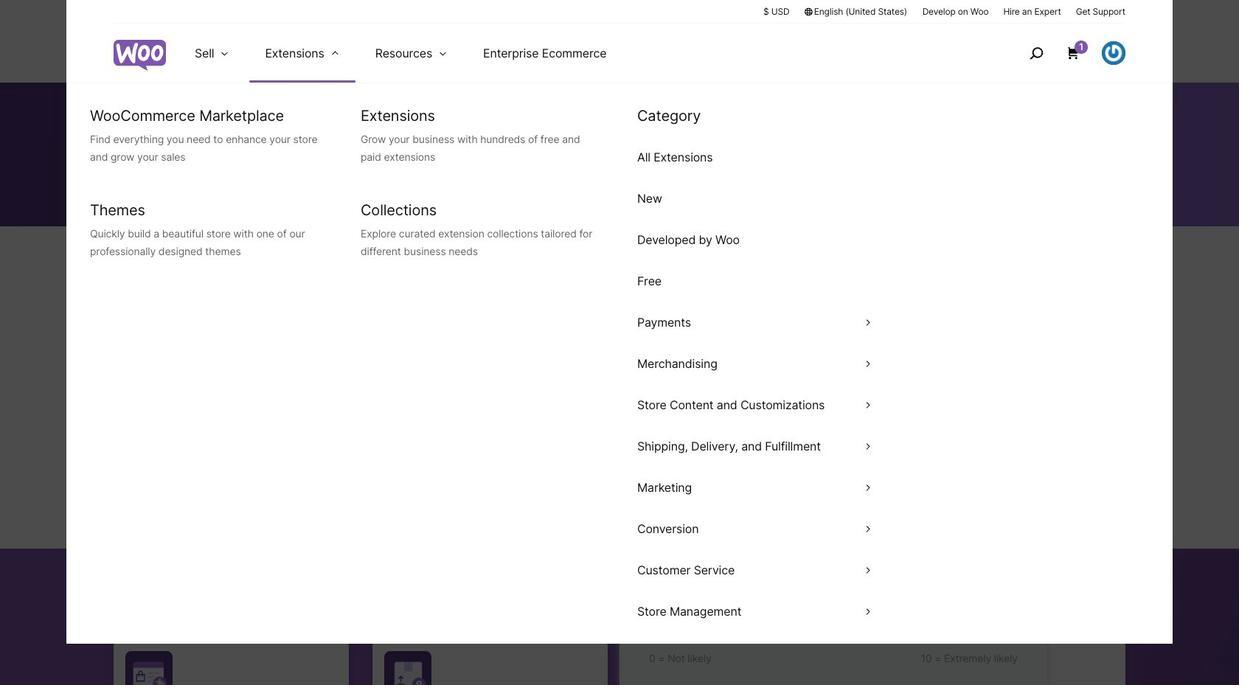 Task type: describe. For each thing, give the bounding box(es) containing it.
open account menu image
[[1102, 41, 1126, 65]]



Task type: locate. For each thing, give the bounding box(es) containing it.
search image
[[1024, 41, 1048, 65]]

service navigation menu element
[[998, 29, 1126, 77]]



